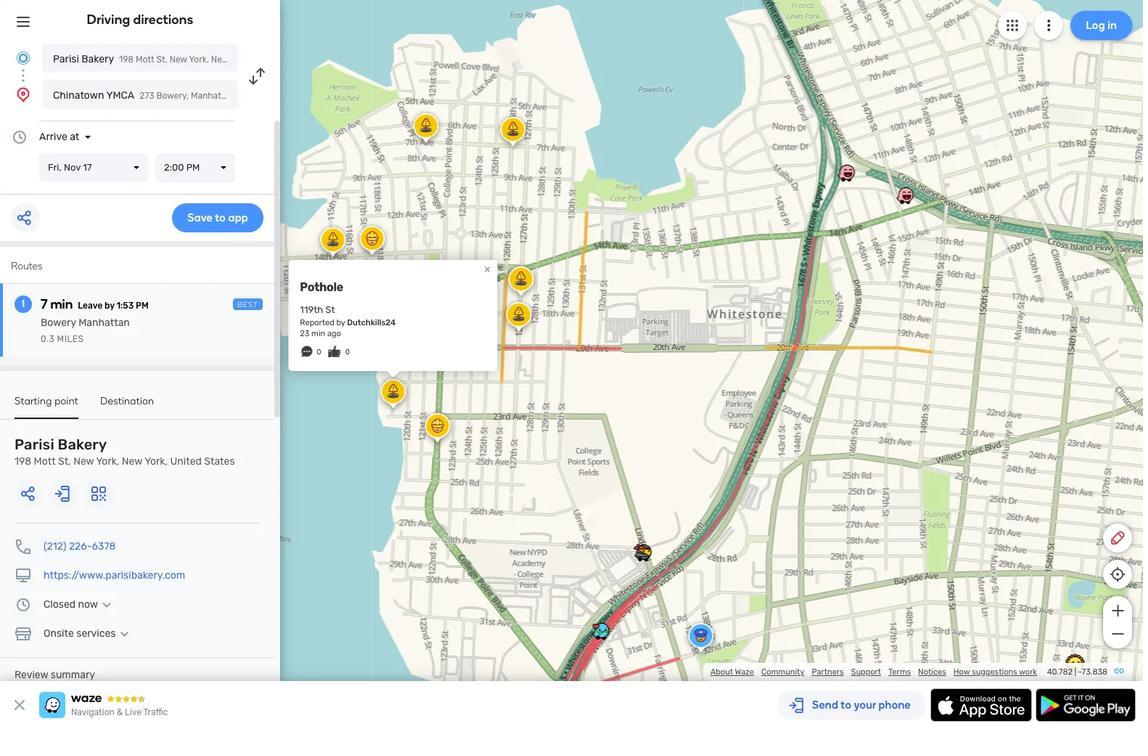 Task type: vqa. For each thing, say whether or not it's contained in the screenshot.
THE RICHARDSON
no



Task type: describe. For each thing, give the bounding box(es) containing it.
40.782 | -73.838
[[1048, 667, 1108, 677]]

40.782
[[1048, 667, 1073, 677]]

0 vertical spatial states
[[282, 54, 308, 65]]

fri,
[[48, 162, 62, 173]]

2 vertical spatial united
[[170, 455, 202, 468]]

partners
[[812, 667, 844, 677]]

at
[[70, 131, 79, 143]]

about
[[711, 667, 734, 677]]

273
[[140, 91, 154, 101]]

review
[[15, 669, 48, 681]]

destination
[[100, 395, 154, 407]]

1:53
[[117, 301, 134, 311]]

7 min leave by 1:53 pm
[[41, 296, 149, 312]]

chinatown ymca 273 bowery, manhattan, united states
[[53, 89, 295, 102]]

min inside 119th st reported by dutchkills24 23 min ago
[[312, 329, 326, 338]]

manhattan
[[79, 317, 130, 329]]

zoom in image
[[1109, 602, 1127, 619]]

73.838
[[1082, 667, 1108, 677]]

0 horizontal spatial min
[[50, 296, 73, 312]]

by for st
[[337, 318, 345, 327]]

onsite services button
[[44, 627, 133, 640]]

0 horizontal spatial 198
[[15, 455, 31, 468]]

partners link
[[812, 667, 844, 677]]

reported
[[300, 318, 335, 327]]

closed now
[[44, 598, 98, 611]]

0 vertical spatial clock image
[[11, 129, 28, 146]]

call image
[[15, 538, 32, 556]]

states inside chinatown ymca 273 bowery, manhattan, united states
[[268, 91, 295, 101]]

chinatown
[[53, 89, 104, 102]]

(212) 226-6378
[[44, 540, 116, 553]]

live
[[125, 707, 142, 717]]

parisi inside the parisi bakery 198 mott st, new york, new york, united states
[[15, 436, 54, 453]]

-
[[1079, 667, 1082, 677]]

226-
[[69, 540, 92, 553]]

pencil image
[[1110, 529, 1127, 547]]

fri, nov 17 list box
[[39, 153, 148, 182]]

nov
[[64, 162, 81, 173]]

4.8
[[186, 681, 250, 728]]

https://www.parisibakery.com link
[[44, 569, 185, 582]]

(212) 226-6378 link
[[44, 540, 116, 553]]

arrive at
[[39, 131, 79, 143]]

(212)
[[44, 540, 66, 553]]

fri, nov 17
[[48, 162, 92, 173]]

how suggestions work link
[[954, 667, 1038, 677]]

1 vertical spatial bakery
[[58, 436, 107, 453]]

st
[[326, 304, 335, 315]]

community
[[762, 667, 805, 677]]

summary
[[51, 669, 95, 681]]

1 horizontal spatial st,
[[157, 54, 168, 65]]

23
[[300, 329, 310, 338]]

&
[[117, 707, 123, 717]]

location image
[[15, 86, 32, 103]]

closed now button
[[44, 598, 116, 611]]

new down point
[[73, 455, 94, 468]]

1
[[22, 298, 25, 310]]

navigation & live traffic
[[71, 707, 168, 717]]

leave
[[78, 301, 103, 311]]

current location image
[[15, 49, 32, 67]]

terms
[[889, 667, 911, 677]]

2 0 from the left
[[345, 348, 350, 357]]

1 vertical spatial st,
[[58, 455, 71, 468]]

destination button
[[100, 395, 154, 418]]

× link
[[481, 262, 494, 276]]

2 vertical spatial states
[[204, 455, 235, 468]]

ago
[[327, 329, 341, 338]]

onsite services
[[44, 627, 116, 640]]

waze
[[735, 667, 754, 677]]

best
[[238, 301, 259, 309]]

notices link
[[919, 667, 947, 677]]



Task type: locate. For each thing, give the bounding box(es) containing it.
united
[[253, 54, 280, 65], [239, 91, 266, 101], [170, 455, 202, 468]]

6378
[[92, 540, 116, 553]]

support
[[852, 667, 882, 677]]

119th
[[300, 304, 323, 315]]

starting
[[15, 395, 52, 407]]

0
[[317, 348, 322, 357], [345, 348, 350, 357]]

starting point button
[[15, 395, 78, 419]]

how
[[954, 667, 970, 677]]

bowery
[[41, 317, 76, 329]]

1 horizontal spatial pm
[[186, 162, 200, 173]]

driving directions
[[87, 12, 193, 28]]

new
[[170, 54, 187, 65], [211, 54, 229, 65], [73, 455, 94, 468], [122, 455, 142, 468]]

chevron down image
[[116, 628, 133, 640]]

manhattan,
[[191, 91, 237, 101]]

1 vertical spatial united
[[239, 91, 266, 101]]

clock image left arrive
[[11, 129, 28, 146]]

onsite
[[44, 627, 74, 640]]

by for min
[[105, 301, 115, 311]]

0 down 119th st reported by dutchkills24 23 min ago
[[345, 348, 350, 357]]

by
[[105, 301, 115, 311], [337, 318, 345, 327]]

arrive
[[39, 131, 67, 143]]

suggestions
[[972, 667, 1018, 677]]

2:00 pm
[[164, 162, 200, 173]]

traffic
[[143, 707, 168, 717]]

bowery,
[[157, 91, 189, 101]]

ymca
[[106, 89, 134, 102]]

by inside 7 min leave by 1:53 pm
[[105, 301, 115, 311]]

×
[[484, 262, 491, 276]]

pothole
[[300, 280, 343, 294]]

min
[[50, 296, 73, 312], [312, 329, 326, 338]]

routes
[[11, 260, 42, 272]]

mott up 273
[[136, 54, 154, 65]]

0 horizontal spatial st,
[[58, 455, 71, 468]]

support link
[[852, 667, 882, 677]]

bakery down point
[[58, 436, 107, 453]]

review summary 4.8
[[15, 669, 250, 728]]

1 vertical spatial states
[[268, 91, 295, 101]]

0 vertical spatial united
[[253, 54, 280, 65]]

0 vertical spatial min
[[50, 296, 73, 312]]

1 horizontal spatial min
[[312, 329, 326, 338]]

work
[[1020, 667, 1038, 677]]

2:00 pm list box
[[155, 153, 235, 182]]

point
[[55, 395, 78, 407]]

7
[[41, 296, 48, 312]]

services
[[76, 627, 116, 640]]

pm right 2:00
[[186, 162, 200, 173]]

clock image up store image
[[15, 596, 32, 614]]

0 horizontal spatial by
[[105, 301, 115, 311]]

by up ago
[[337, 318, 345, 327]]

zoom out image
[[1109, 625, 1127, 643]]

2:00
[[164, 162, 184, 173]]

198
[[119, 54, 134, 65], [15, 455, 31, 468]]

0 vertical spatial mott
[[136, 54, 154, 65]]

new up chinatown ymca 273 bowery, manhattan, united states
[[170, 54, 187, 65]]

by left the 1:53
[[105, 301, 115, 311]]

0 vertical spatial parisi bakery 198 mott st, new york, new york, united states
[[53, 53, 308, 65]]

0 down reported
[[317, 348, 322, 357]]

1 vertical spatial mott
[[34, 455, 56, 468]]

notices
[[919, 667, 947, 677]]

pm inside 7 min leave by 1:53 pm
[[136, 301, 149, 311]]

bakery
[[82, 53, 114, 65], [58, 436, 107, 453]]

0 horizontal spatial pm
[[136, 301, 149, 311]]

chevron down image
[[98, 599, 116, 611]]

1 horizontal spatial 198
[[119, 54, 134, 65]]

pm
[[186, 162, 200, 173], [136, 301, 149, 311]]

parisi
[[53, 53, 79, 65], [15, 436, 54, 453]]

new down destination button
[[122, 455, 142, 468]]

united inside chinatown ymca 273 bowery, manhattan, united states
[[239, 91, 266, 101]]

computer image
[[15, 567, 32, 585]]

|
[[1075, 667, 1077, 677]]

st, up bowery,
[[157, 54, 168, 65]]

x image
[[11, 696, 28, 714]]

198 up ymca
[[119, 54, 134, 65]]

mott down starting point button
[[34, 455, 56, 468]]

1 vertical spatial clock image
[[15, 596, 32, 614]]

0 horizontal spatial mott
[[34, 455, 56, 468]]

community link
[[762, 667, 805, 677]]

st,
[[157, 54, 168, 65], [58, 455, 71, 468]]

1 horizontal spatial mott
[[136, 54, 154, 65]]

parisi bakery 198 mott st, new york, new york, united states up chinatown ymca 273 bowery, manhattan, united states
[[53, 53, 308, 65]]

pm right the 1:53
[[136, 301, 149, 311]]

198 down starting point button
[[15, 455, 31, 468]]

store image
[[15, 625, 32, 643]]

parisi down starting point button
[[15, 436, 54, 453]]

bowery manhattan 0.3 miles
[[41, 317, 130, 344]]

about waze link
[[711, 667, 754, 677]]

0 vertical spatial 198
[[119, 54, 134, 65]]

https://www.parisibakery.com
[[44, 569, 185, 582]]

1 vertical spatial pm
[[136, 301, 149, 311]]

17
[[83, 162, 92, 173]]

119th st reported by dutchkills24 23 min ago
[[300, 304, 396, 338]]

now
[[78, 598, 98, 611]]

0 horizontal spatial 0
[[317, 348, 322, 357]]

1 vertical spatial min
[[312, 329, 326, 338]]

link image
[[1114, 665, 1126, 677]]

terms link
[[889, 667, 911, 677]]

1 vertical spatial by
[[337, 318, 345, 327]]

bakery down driving
[[82, 53, 114, 65]]

1 vertical spatial parisi
[[15, 436, 54, 453]]

1 vertical spatial 198
[[15, 455, 31, 468]]

navigation
[[71, 707, 115, 717]]

about waze community partners support terms notices how suggestions work
[[711, 667, 1038, 677]]

starting point
[[15, 395, 78, 407]]

1 0 from the left
[[317, 348, 322, 357]]

0.3
[[41, 334, 55, 344]]

states
[[282, 54, 308, 65], [268, 91, 295, 101], [204, 455, 235, 468]]

min down reported
[[312, 329, 326, 338]]

0 vertical spatial parisi
[[53, 53, 79, 65]]

0 vertical spatial pm
[[186, 162, 200, 173]]

1 horizontal spatial 0
[[345, 348, 350, 357]]

closed
[[44, 598, 76, 611]]

0 vertical spatial st,
[[157, 54, 168, 65]]

pm inside list box
[[186, 162, 200, 173]]

new up manhattan,
[[211, 54, 229, 65]]

min right the 7 at the left top of the page
[[50, 296, 73, 312]]

parisi up chinatown
[[53, 53, 79, 65]]

by inside 119th st reported by dutchkills24 23 min ago
[[337, 318, 345, 327]]

parisi bakery 198 mott st, new york, new york, united states down destination button
[[15, 436, 235, 468]]

st, down starting point button
[[58, 455, 71, 468]]

directions
[[133, 12, 193, 28]]

0 vertical spatial bakery
[[82, 53, 114, 65]]

1 horizontal spatial by
[[337, 318, 345, 327]]

driving
[[87, 12, 130, 28]]

1 vertical spatial parisi bakery 198 mott st, new york, new york, united states
[[15, 436, 235, 468]]

0 vertical spatial by
[[105, 301, 115, 311]]

clock image
[[11, 129, 28, 146], [15, 596, 32, 614]]

parisi bakery 198 mott st, new york, new york, united states
[[53, 53, 308, 65], [15, 436, 235, 468]]

dutchkills24
[[347, 318, 396, 327]]

miles
[[57, 334, 84, 344]]



